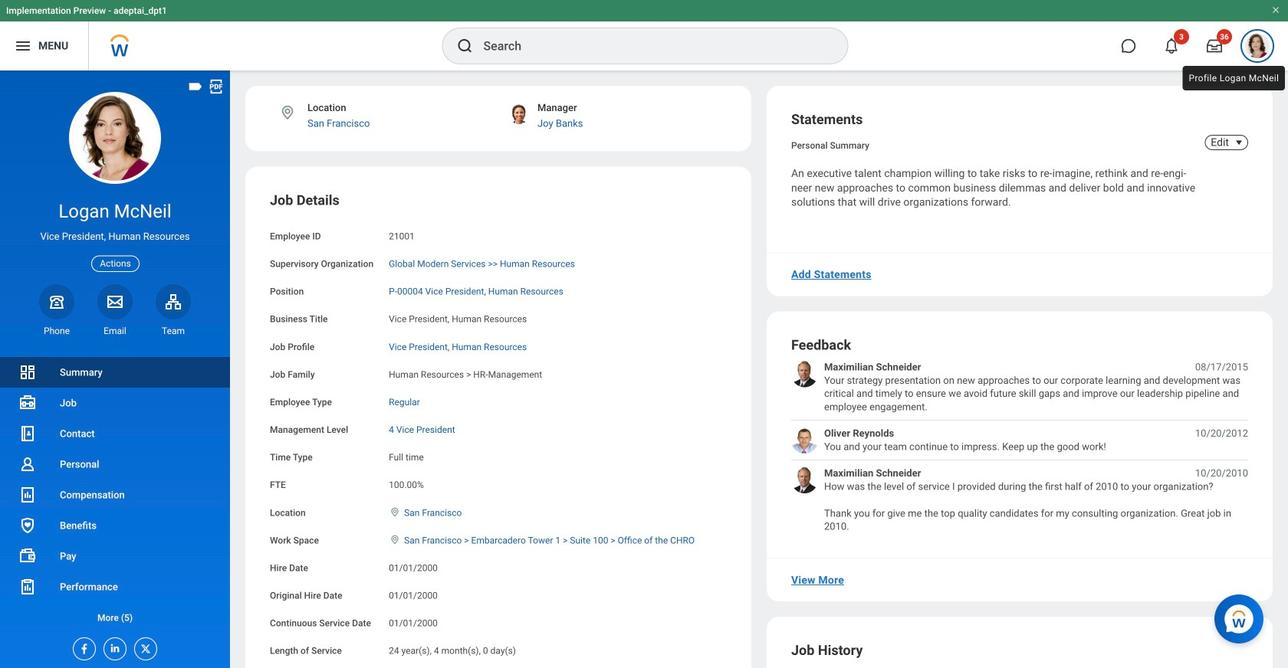 Task type: describe. For each thing, give the bounding box(es) containing it.
pay image
[[18, 547, 37, 566]]

1 employee's photo (maximilian schneider) image from the top
[[791, 361, 818, 387]]

job image
[[18, 394, 37, 412]]

facebook image
[[74, 639, 90, 656]]

personal image
[[18, 455, 37, 474]]

x image
[[135, 639, 152, 656]]

notifications large image
[[1164, 38, 1179, 54]]

contact image
[[18, 425, 37, 443]]

profile logan mcneil image
[[1245, 34, 1270, 61]]

personal summary element
[[791, 137, 869, 151]]

view printable version (pdf) image
[[208, 78, 225, 95]]

Search Workday  search field
[[483, 29, 816, 63]]

search image
[[456, 37, 474, 55]]

justify image
[[14, 37, 32, 55]]

close environment banner image
[[1271, 5, 1280, 15]]

inbox large image
[[1207, 38, 1222, 54]]



Task type: locate. For each thing, give the bounding box(es) containing it.
phone logan mcneil element
[[39, 325, 74, 337]]

0 vertical spatial employee's photo (maximilian schneider) image
[[791, 361, 818, 387]]

location image
[[279, 104, 296, 121], [389, 507, 401, 518], [389, 535, 401, 545]]

banner
[[0, 0, 1288, 71]]

benefits image
[[18, 517, 37, 535]]

1 vertical spatial employee's photo (maximilian schneider) image
[[791, 467, 818, 494]]

employee's photo (maximilian schneider) image down employee's photo (oliver reynolds)
[[791, 467, 818, 494]]

full time element
[[389, 449, 424, 463]]

list
[[0, 357, 230, 633], [791, 361, 1248, 534]]

performance image
[[18, 578, 37, 597]]

2 employee's photo (maximilian schneider) image from the top
[[791, 467, 818, 494]]

navigation pane region
[[0, 71, 230, 669]]

employee's photo (oliver reynolds) image
[[791, 427, 818, 454]]

2 vertical spatial location image
[[389, 535, 401, 545]]

linkedin image
[[104, 639, 121, 655]]

team logan mcneil element
[[156, 325, 191, 337]]

employee's photo (maximilian schneider) image up employee's photo (oliver reynolds)
[[791, 361, 818, 387]]

view team image
[[164, 293, 182, 311]]

compensation image
[[18, 486, 37, 505]]

summary image
[[18, 363, 37, 382]]

employee's photo (maximilian schneider) image
[[791, 361, 818, 387], [791, 467, 818, 494]]

0 vertical spatial location image
[[279, 104, 296, 121]]

caret down image
[[1230, 136, 1248, 149]]

tooltip
[[1180, 63, 1288, 94]]

phone image
[[46, 293, 67, 311]]

tag image
[[187, 78, 204, 95]]

mail image
[[106, 293, 124, 311]]

0 horizontal spatial list
[[0, 357, 230, 633]]

1 vertical spatial location image
[[389, 507, 401, 518]]

group
[[270, 191, 727, 669]]

email logan mcneil element
[[97, 325, 133, 337]]

1 horizontal spatial list
[[791, 361, 1248, 534]]



Task type: vqa. For each thing, say whether or not it's contained in the screenshot.
location 'icon'
yes



